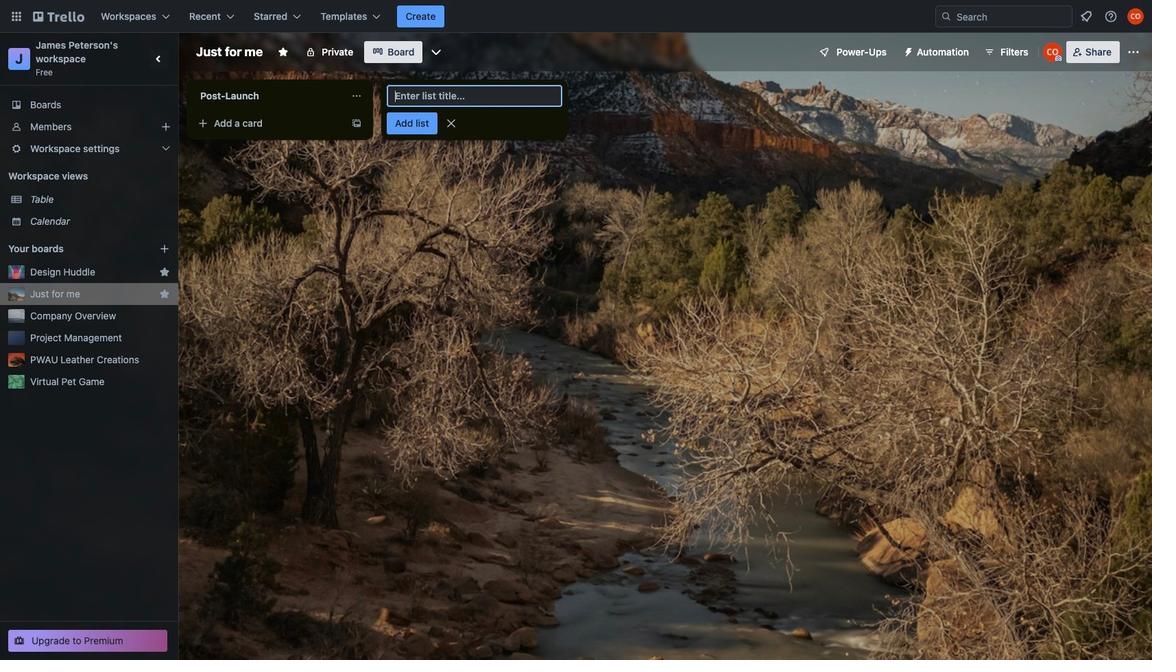 Task type: locate. For each thing, give the bounding box(es) containing it.
add board image
[[159, 244, 170, 255]]

0 vertical spatial starred icon image
[[159, 267, 170, 278]]

1 starred icon image from the top
[[159, 267, 170, 278]]

christina overa (christinaovera) image
[[1128, 8, 1145, 25]]

cancel list editing image
[[444, 117, 458, 130]]

starred icon image
[[159, 267, 170, 278], [159, 289, 170, 300]]

2 starred icon image from the top
[[159, 289, 170, 300]]

search image
[[942, 11, 953, 22]]

customize views image
[[430, 45, 444, 59]]

star or unstar board image
[[278, 47, 289, 58]]

Board name text field
[[189, 41, 270, 63]]

None text field
[[192, 85, 346, 107]]

Enter list title… text field
[[387, 85, 563, 107]]

1 vertical spatial starred icon image
[[159, 289, 170, 300]]

Search field
[[953, 7, 1073, 26]]

primary element
[[0, 0, 1153, 33]]

workspace navigation collapse icon image
[[150, 49, 169, 69]]



Task type: describe. For each thing, give the bounding box(es) containing it.
create from template… image
[[351, 118, 362, 129]]

sm image
[[898, 41, 918, 60]]

open information menu image
[[1105, 10, 1119, 23]]

show menu image
[[1128, 45, 1141, 59]]

this member is an admin of this board. image
[[1056, 56, 1062, 62]]

christina overa (christinaovera) image
[[1044, 43, 1063, 62]]

your boards with 6 items element
[[8, 241, 139, 257]]

back to home image
[[33, 5, 84, 27]]

0 notifications image
[[1079, 8, 1095, 25]]



Task type: vqa. For each thing, say whether or not it's contained in the screenshot.
leftmost the Christina Overa (christinaovera) "icon"
yes



